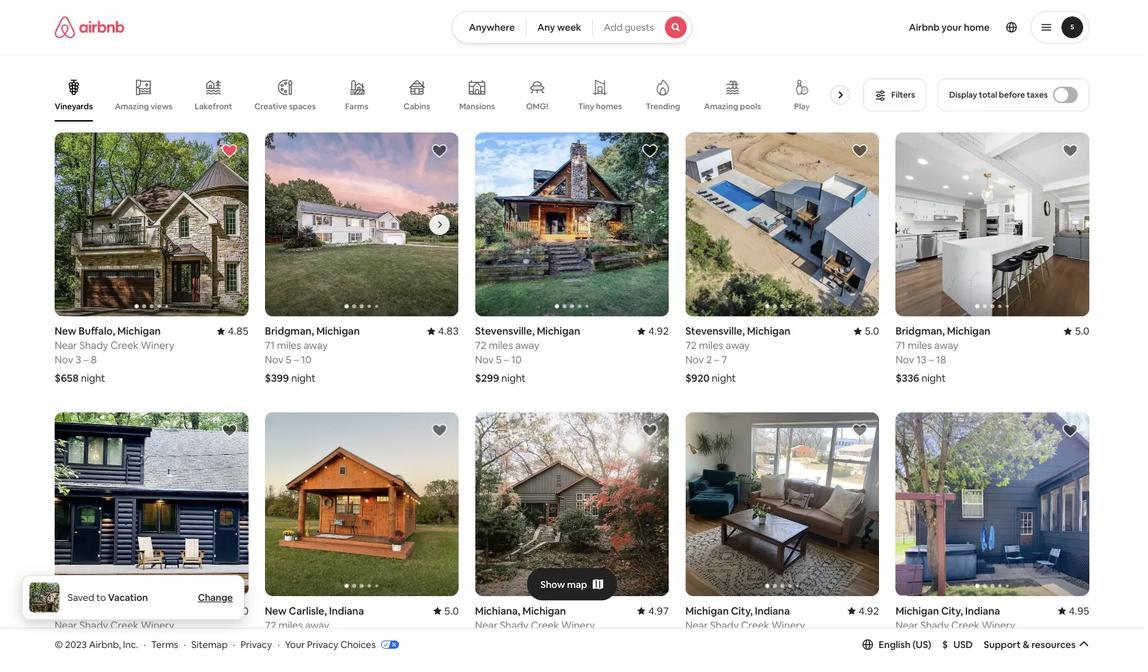 Task type: locate. For each thing, give the bounding box(es) containing it.
5 up $399
[[286, 353, 292, 367]]

stevensville, inside stevensville, michigan 72 miles away nov 5 – 10 $299 night
[[475, 325, 535, 338]]

support
[[984, 639, 1021, 651]]

near inside michigan city, indiana near shady creek winery dec 10 – 15
[[896, 619, 919, 632]]

amazing
[[115, 101, 149, 112], [704, 101, 739, 112]]

0 horizontal spatial 17
[[306, 633, 315, 647]]

· right terms
[[184, 639, 186, 651]]

1 71 from the left
[[265, 339, 275, 352]]

night for bridgman, michigan 71 miles away nov 5 – 10 $399 night
[[291, 372, 316, 385]]

spaces
[[289, 101, 316, 112]]

· right inc.
[[144, 639, 146, 651]]

new inside "new buffalo, michigan near shady creek winery nov 3 – 8 $658 night"
[[55, 325, 76, 338]]

–
[[84, 353, 89, 367], [294, 353, 299, 367], [715, 353, 720, 367], [504, 353, 509, 367], [929, 353, 934, 367], [88, 633, 93, 647], [298, 633, 303, 647], [719, 633, 724, 647], [505, 633, 510, 647], [930, 633, 935, 647]]

1 night from the left
[[81, 372, 105, 385]]

miles
[[277, 339, 302, 352], [699, 339, 724, 352], [489, 339, 513, 352], [908, 339, 933, 352], [279, 619, 303, 632]]

1 add to wishlist: stevensville, michigan image from the left
[[642, 143, 658, 159]]

homes
[[596, 101, 622, 112]]

creek inside michigan city, indiana near shady creek winery nov 12 – 17
[[742, 619, 770, 632]]

71 up $399
[[265, 339, 275, 352]]

none search field containing anywhere
[[452, 11, 693, 44]]

michigan inside michiana, michigan near shady creek winery nov 6 – 11
[[523, 605, 566, 618]]

michigan for michiana, michigan near shady creek winery nov 13 – 18
[[102, 605, 146, 618]]

1 vertical spatial 13
[[76, 633, 86, 647]]

1 vertical spatial 4.92
[[859, 605, 880, 618]]

near inside "new buffalo, michigan near shady creek winery nov 3 – 8 $658 night"
[[55, 339, 77, 352]]

saved to vacation
[[68, 592, 148, 604]]

– inside "new buffalo, michigan near shady creek winery nov 3 – 8 $658 night"
[[84, 353, 89, 367]]

miles up your
[[279, 619, 303, 632]]

2 add to wishlist: michigan city, indiana image from the left
[[1063, 423, 1079, 439]]

night inside stevensville, michigan 72 miles away nov 2 – 7 $920 night
[[712, 372, 737, 385]]

1 12 from the left
[[286, 633, 296, 647]]

$ usd
[[943, 639, 973, 651]]

near inside michigan city, indiana near shady creek winery nov 12 – 17
[[686, 619, 708, 632]]

1 indiana from the left
[[329, 605, 364, 618]]

12 inside new carlisle, indiana 72 miles away nov 12 – 17
[[286, 633, 296, 647]]

add to wishlist: michiana, michigan image
[[221, 423, 238, 439], [642, 423, 658, 439]]

1 add to wishlist: michiana, michigan image from the left
[[221, 423, 238, 439]]

4 night from the left
[[502, 372, 526, 385]]

add to wishlist: stevensville, michigan image down filters button
[[852, 143, 869, 159]]

1 horizontal spatial 4.92
[[859, 605, 880, 618]]

away for $399
[[304, 339, 328, 352]]

new inside new carlisle, indiana 72 miles away nov 12 – 17
[[265, 605, 287, 618]]

2
[[707, 353, 712, 367]]

1 horizontal spatial 18
[[937, 353, 947, 367]]

2 stevensville, from the left
[[475, 325, 535, 338]]

stevensville, inside stevensville, michigan 72 miles away nov 2 – 7 $920 night
[[686, 325, 745, 338]]

0 horizontal spatial 4.92
[[649, 325, 669, 338]]

miles for $299
[[489, 339, 513, 352]]

1 bridgman, from the left
[[265, 325, 314, 338]]

guests
[[625, 21, 654, 33]]

add to wishlist: bridgman, michigan image
[[1063, 143, 1079, 159]]

winery inside michigan city, indiana near shady creek winery nov 12 – 17
[[772, 619, 806, 632]]

10 inside bridgman, michigan 71 miles away nov 5 – 10 $399 night
[[301, 353, 312, 367]]

bridgman, up $336
[[896, 325, 945, 338]]

·
[[144, 639, 146, 651], [184, 639, 186, 651], [233, 639, 235, 651], [278, 639, 280, 651]]

profile element
[[709, 0, 1090, 55]]

72 up the $920
[[686, 339, 697, 352]]

18 inside 'michiana, michigan near shady creek winery nov 13 – 18'
[[95, 633, 105, 647]]

creek inside michiana, michigan near shady creek winery nov 6 – 11
[[531, 619, 559, 632]]

anywhere button
[[452, 11, 527, 44]]

2 12 from the left
[[707, 633, 717, 647]]

1 horizontal spatial add to wishlist: michigan city, indiana image
[[1063, 423, 1079, 439]]

– inside new carlisle, indiana 72 miles away nov 12 – 17
[[298, 633, 303, 647]]

· left privacy link on the left bottom
[[233, 639, 235, 651]]

night down 8 at bottom
[[81, 372, 105, 385]]

1 horizontal spatial michiana,
[[475, 605, 521, 618]]

71 up $336
[[896, 339, 906, 352]]

18
[[937, 353, 947, 367], [95, 633, 105, 647]]

michiana, inside 'michiana, michigan near shady creek winery nov 13 – 18'
[[55, 605, 100, 618]]

amazing left pools
[[704, 101, 739, 112]]

1 horizontal spatial stevensville,
[[686, 325, 745, 338]]

0 vertical spatial new
[[55, 325, 76, 338]]

indiana for michigan city, indiana near shady creek winery dec 10 – 15
[[966, 605, 1001, 618]]

sitemap
[[191, 639, 228, 651]]

michigan city, indiana near shady creek winery dec 10 – 15
[[896, 605, 1016, 647]]

privacy right your
[[307, 639, 339, 651]]

5.0 out of 5 average rating image
[[1065, 325, 1090, 338], [223, 605, 249, 618], [434, 605, 459, 618]]

1 michiana, from the left
[[55, 605, 100, 618]]

1 privacy from the left
[[241, 639, 272, 651]]

1 horizontal spatial 17
[[726, 633, 736, 647]]

1 · from the left
[[144, 639, 146, 651]]

1 vertical spatial 18
[[95, 633, 105, 647]]

0 horizontal spatial privacy
[[241, 639, 272, 651]]

10 inside michigan city, indiana near shady creek winery dec 10 – 15
[[918, 633, 928, 647]]

winery inside "new buffalo, michigan near shady creek winery nov 3 – 8 $658 night"
[[141, 339, 175, 352]]

– inside michigan city, indiana near shady creek winery dec 10 – 15
[[930, 633, 935, 647]]

amazing for amazing views
[[115, 101, 149, 112]]

terms link
[[151, 639, 178, 651]]

your
[[942, 21, 963, 33]]

0 horizontal spatial city,
[[731, 605, 753, 618]]

night right $399
[[291, 372, 316, 385]]

17
[[306, 633, 315, 647], [726, 633, 736, 647]]

· left your
[[278, 639, 280, 651]]

2 71 from the left
[[896, 339, 906, 352]]

0 horizontal spatial bridgman,
[[265, 325, 314, 338]]

72 inside stevensville, michigan 72 miles away nov 2 – 7 $920 night
[[686, 339, 697, 352]]

privacy left your
[[241, 639, 272, 651]]

away inside stevensville, michigan 72 miles away nov 5 – 10 $299 night
[[516, 339, 540, 352]]

$399
[[265, 372, 289, 385]]

2 horizontal spatial 10
[[918, 633, 928, 647]]

– inside stevensville, michigan 72 miles away nov 5 – 10 $299 night
[[504, 353, 509, 367]]

away for $920
[[726, 339, 750, 352]]

0 horizontal spatial 13
[[76, 633, 86, 647]]

0 horizontal spatial add to wishlist: stevensville, michigan image
[[642, 143, 658, 159]]

miles up $399
[[277, 339, 302, 352]]

1 horizontal spatial bridgman,
[[896, 325, 945, 338]]

stevensville, for 5
[[475, 325, 535, 338]]

resources
[[1032, 639, 1076, 651]]

6
[[496, 633, 502, 647]]

play
[[795, 101, 810, 112]]

miles for $920
[[699, 339, 724, 352]]

0 horizontal spatial new
[[55, 325, 76, 338]]

1 horizontal spatial 5.0 out of 5 average rating image
[[434, 605, 459, 618]]

night inside stevensville, michigan 72 miles away nov 5 – 10 $299 night
[[502, 372, 526, 385]]

near inside michiana, michigan near shady creek winery nov 6 – 11
[[475, 619, 498, 632]]

indiana inside michigan city, indiana near shady creek winery nov 12 – 17
[[755, 605, 790, 618]]

72 inside stevensville, michigan 72 miles away nov 5 – 10 $299 night
[[475, 339, 487, 352]]

0 horizontal spatial 5
[[286, 353, 292, 367]]

away
[[304, 339, 328, 352], [726, 339, 750, 352], [516, 339, 540, 352], [935, 339, 959, 352], [305, 619, 329, 632]]

1 vertical spatial 4.92 out of 5 average rating image
[[848, 605, 880, 618]]

1 vertical spatial new
[[265, 605, 287, 618]]

1 horizontal spatial 12
[[707, 633, 717, 647]]

4.92 out of 5 average rating image
[[638, 325, 669, 338], [848, 605, 880, 618]]

michigan inside "bridgman, michigan 71 miles away nov 13 – 18 $336 night"
[[948, 325, 991, 338]]

0 horizontal spatial add to wishlist: michigan city, indiana image
[[852, 423, 869, 439]]

stevensville, michigan 72 miles away nov 2 – 7 $920 night
[[686, 325, 791, 385]]

0 horizontal spatial michiana,
[[55, 605, 100, 618]]

miles inside bridgman, michigan 71 miles away nov 5 – 10 $399 night
[[277, 339, 302, 352]]

0 horizontal spatial 4.92 out of 5 average rating image
[[638, 325, 669, 338]]

bridgman, for 5
[[265, 325, 314, 338]]

support & resources button
[[984, 639, 1090, 651]]

michiana, up the '6'
[[475, 605, 521, 618]]

creek inside "new buffalo, michigan near shady creek winery nov 3 – 8 $658 night"
[[110, 339, 139, 352]]

indiana inside michigan city, indiana near shady creek winery dec 10 – 15
[[966, 605, 1001, 618]]

any week button
[[526, 11, 593, 44]]

1 horizontal spatial privacy
[[307, 639, 339, 651]]

add to wishlist: michiana, michigan image for michiana, michigan near shady creek winery nov 6 – 11
[[642, 423, 658, 439]]

michigan inside michigan city, indiana near shady creek winery dec 10 – 15
[[896, 605, 940, 618]]

2 michiana, from the left
[[475, 605, 521, 618]]

– inside michigan city, indiana near shady creek winery nov 12 – 17
[[719, 633, 724, 647]]

72 up privacy link on the left bottom
[[265, 619, 276, 632]]

display total before taxes button
[[938, 79, 1090, 111]]

2 horizontal spatial indiana
[[966, 605, 1001, 618]]

bridgman, inside bridgman, michigan 71 miles away nov 5 – 10 $399 night
[[265, 325, 314, 338]]

shady
[[79, 339, 108, 352], [79, 619, 108, 632], [711, 619, 739, 632], [500, 619, 529, 632], [921, 619, 950, 632]]

0 vertical spatial 18
[[937, 353, 947, 367]]

privacy
[[241, 639, 272, 651], [307, 639, 339, 651]]

city, inside michigan city, indiana near shady creek winery nov 12 – 17
[[731, 605, 753, 618]]

michiana, inside michiana, michigan near shady creek winery nov 6 – 11
[[475, 605, 521, 618]]

1 horizontal spatial 5
[[496, 353, 502, 367]]

72
[[686, 339, 697, 352], [475, 339, 487, 352], [265, 619, 276, 632]]

airbnb,
[[89, 639, 121, 651]]

5.0 out of 5 average rating image
[[854, 325, 880, 338]]

vineyards
[[55, 101, 93, 112]]

shady inside michigan city, indiana near shady creek winery dec 10 – 15
[[921, 619, 950, 632]]

miles inside "bridgman, michigan 71 miles away nov 13 – 18 $336 night"
[[908, 339, 933, 352]]

to
[[96, 592, 106, 604]]

0 horizontal spatial amazing
[[115, 101, 149, 112]]

michiana, for 13
[[55, 605, 100, 618]]

5 up $299 in the left of the page
[[496, 353, 502, 367]]

away inside bridgman, michigan 71 miles away nov 5 – 10 $399 night
[[304, 339, 328, 352]]

winery inside michigan city, indiana near shady creek winery dec 10 – 15
[[982, 619, 1016, 632]]

add to wishlist: michiana, michigan image for michiana, michigan near shady creek winery nov 13 – 18
[[221, 423, 238, 439]]

0 horizontal spatial 72
[[265, 619, 276, 632]]

miles inside stevensville, michigan 72 miles away nov 2 – 7 $920 night
[[699, 339, 724, 352]]

group
[[55, 68, 856, 122], [55, 133, 249, 317], [265, 133, 459, 317], [475, 133, 669, 317], [686, 133, 880, 317], [896, 133, 1090, 317], [55, 413, 249, 597], [265, 413, 459, 597], [475, 413, 669, 597], [686, 413, 880, 597], [896, 413, 1090, 597]]

stevensville, up 2
[[686, 325, 745, 338]]

amazing left views
[[115, 101, 149, 112]]

72 up $299 in the left of the page
[[475, 339, 487, 352]]

indiana inside new carlisle, indiana 72 miles away nov 12 – 17
[[329, 605, 364, 618]]

1 horizontal spatial 13
[[917, 353, 927, 367]]

michiana, down saved
[[55, 605, 100, 618]]

72 inside new carlisle, indiana 72 miles away nov 12 – 17
[[265, 619, 276, 632]]

creek inside michigan city, indiana near shady creek winery dec 10 – 15
[[952, 619, 980, 632]]

add to wishlist: stevensville, michigan image
[[642, 143, 658, 159], [852, 143, 869, 159]]

12 inside michigan city, indiana near shady creek winery nov 12 – 17
[[707, 633, 717, 647]]

saved
[[68, 592, 94, 604]]

winery for michigan city, indiana near shady creek winery nov 12 – 17
[[772, 619, 806, 632]]

shady inside michigan city, indiana near shady creek winery nov 12 – 17
[[711, 619, 739, 632]]

shady for michigan city, indiana near shady creek winery dec 10 – 15
[[921, 619, 950, 632]]

0 horizontal spatial indiana
[[329, 605, 364, 618]]

bridgman, up $399
[[265, 325, 314, 338]]

michigan inside stevensville, michigan 72 miles away nov 5 – 10 $299 night
[[537, 325, 581, 338]]

1 horizontal spatial new
[[265, 605, 287, 618]]

add to wishlist: bridgman, michigan image
[[432, 143, 448, 159]]

5
[[286, 353, 292, 367], [496, 353, 502, 367]]

2023
[[65, 639, 87, 651]]

stevensville, for 2
[[686, 325, 745, 338]]

add to wishlist: stevensville, michigan image for 5.0
[[852, 143, 869, 159]]

1 stevensville, from the left
[[686, 325, 745, 338]]

0 horizontal spatial 18
[[95, 633, 105, 647]]

night inside bridgman, michigan 71 miles away nov 5 – 10 $399 night
[[291, 372, 316, 385]]

michigan inside stevensville, michigan 72 miles away nov 2 – 7 $920 night
[[748, 325, 791, 338]]

10 for $399
[[301, 353, 312, 367]]

taxes
[[1027, 90, 1048, 100]]

bridgman,
[[265, 325, 314, 338], [896, 325, 945, 338]]

winery for new buffalo, michigan near shady creek winery nov 3 – 8 $658 night
[[141, 339, 175, 352]]

– inside stevensville, michigan 72 miles away nov 2 – 7 $920 night
[[715, 353, 720, 367]]

trending
[[646, 101, 681, 112]]

3 night from the left
[[712, 372, 737, 385]]

city, inside michigan city, indiana near shady creek winery dec 10 – 15
[[942, 605, 964, 618]]

winery inside michiana, michigan near shady creek winery nov 6 – 11
[[562, 619, 595, 632]]

2 add to wishlist: stevensville, michigan image from the left
[[852, 143, 869, 159]]

1 horizontal spatial indiana
[[755, 605, 790, 618]]

$336
[[896, 372, 920, 385]]

michiana,
[[55, 605, 100, 618], [475, 605, 521, 618]]

2 city, from the left
[[942, 605, 964, 618]]

0 horizontal spatial stevensville,
[[475, 325, 535, 338]]

sitemap link
[[191, 639, 228, 651]]

creek inside 'michiana, michigan near shady creek winery nov 13 – 18'
[[110, 619, 139, 632]]

night right $336
[[922, 372, 946, 385]]

michigan inside bridgman, michigan 71 miles away nov 5 – 10 $399 night
[[317, 325, 360, 338]]

1 horizontal spatial 4.92 out of 5 average rating image
[[848, 605, 880, 618]]

0 horizontal spatial 10
[[301, 353, 312, 367]]

2 horizontal spatial 72
[[686, 339, 697, 352]]

nov inside "new buffalo, michigan near shady creek winery nov 3 – 8 $658 night"
[[55, 353, 73, 367]]

show map button
[[527, 568, 618, 601]]

michigan city, indiana near shady creek winery nov 12 – 17
[[686, 605, 806, 647]]

night inside "bridgman, michigan 71 miles away nov 13 – 18 $336 night"
[[922, 372, 946, 385]]

dec
[[896, 633, 915, 647]]

2 night from the left
[[291, 372, 316, 385]]

creek for michigan city, indiana near shady creek winery dec 10 – 15
[[952, 619, 980, 632]]

2 17 from the left
[[726, 633, 736, 647]]

miles for $399
[[277, 339, 302, 352]]

0 vertical spatial 13
[[917, 353, 927, 367]]

creek
[[110, 339, 139, 352], [110, 619, 139, 632], [742, 619, 770, 632], [531, 619, 559, 632], [952, 619, 980, 632]]

1 horizontal spatial 71
[[896, 339, 906, 352]]

0 horizontal spatial 71
[[265, 339, 275, 352]]

new left the buffalo,
[[55, 325, 76, 338]]

map
[[567, 579, 588, 591]]

13 inside 'michiana, michigan near shady creek winery nov 13 – 18'
[[76, 633, 86, 647]]

10
[[301, 353, 312, 367], [512, 353, 522, 367], [918, 633, 928, 647]]

5 inside bridgman, michigan 71 miles away nov 5 – 10 $399 night
[[286, 353, 292, 367]]

shady inside "new buffalo, michigan near shady creek winery nov 3 – 8 $658 night"
[[79, 339, 108, 352]]

10 inside stevensville, michigan 72 miles away nov 5 – 10 $299 night
[[512, 353, 522, 367]]

1 5 from the left
[[286, 353, 292, 367]]

night
[[81, 372, 105, 385], [291, 372, 316, 385], [712, 372, 737, 385], [502, 372, 526, 385], [922, 372, 946, 385]]

1 add to wishlist: michigan city, indiana image from the left
[[852, 423, 869, 439]]

miles up $336
[[908, 339, 933, 352]]

michigan inside 'michiana, michigan near shady creek winery nov 13 – 18'
[[102, 605, 146, 618]]

stevensville, michigan 72 miles away nov 5 – 10 $299 night
[[475, 325, 581, 385]]

nov inside "bridgman, michigan 71 miles away nov 13 – 18 $336 night"
[[896, 353, 915, 367]]

2 privacy from the left
[[307, 639, 339, 651]]

winery for michigan city, indiana near shady creek winery dec 10 – 15
[[982, 619, 1016, 632]]

1 horizontal spatial add to wishlist: stevensville, michigan image
[[852, 143, 869, 159]]

away for $299
[[516, 339, 540, 352]]

nov inside new carlisle, indiana 72 miles away nov 12 – 17
[[265, 633, 284, 647]]

5 night from the left
[[922, 372, 946, 385]]

creek for new buffalo, michigan near shady creek winery nov 3 – 8 $658 night
[[110, 339, 139, 352]]

1 city, from the left
[[731, 605, 753, 618]]

2 bridgman, from the left
[[896, 325, 945, 338]]

home
[[965, 21, 990, 33]]

filters
[[892, 90, 916, 100]]

add to wishlist: stevensville, michigan image down trending
[[642, 143, 658, 159]]

creek for michigan city, indiana near shady creek winery nov 12 – 17
[[742, 619, 770, 632]]

1 horizontal spatial amazing
[[704, 101, 739, 112]]

away inside stevensville, michigan 72 miles away nov 2 – 7 $920 night
[[726, 339, 750, 352]]

1 horizontal spatial add to wishlist: michiana, michigan image
[[642, 423, 658, 439]]

bridgman, michigan 71 miles away nov 13 – 18 $336 night
[[896, 325, 991, 385]]

michigan for stevensville, michigan 72 miles away nov 2 – 7 $920 night
[[748, 325, 791, 338]]

miles up $299 in the left of the page
[[489, 339, 513, 352]]

night right $299 in the left of the page
[[502, 372, 526, 385]]

night for stevensville, michigan 72 miles away nov 2 – 7 $920 night
[[712, 372, 737, 385]]

0 horizontal spatial add to wishlist: michiana, michigan image
[[221, 423, 238, 439]]

away inside "bridgman, michigan 71 miles away nov 13 – 18 $336 night"
[[935, 339, 959, 352]]

shady for michigan city, indiana near shady creek winery nov 12 – 17
[[711, 619, 739, 632]]

1 horizontal spatial 10
[[512, 353, 522, 367]]

5.0 out of 5 average rating image for michiana, michigan near shady creek winery nov 13 – 18
[[223, 605, 249, 618]]

None search field
[[452, 11, 693, 44]]

michigan for michiana, michigan near shady creek winery nov 6 – 11
[[523, 605, 566, 618]]

0 horizontal spatial 5.0 out of 5 average rating image
[[223, 605, 249, 618]]

views
[[151, 101, 173, 112]]

13 up $336
[[917, 353, 927, 367]]

2 5 from the left
[[496, 353, 502, 367]]

remove from wishlist: new buffalo, michigan image
[[221, 143, 238, 159]]

13 right ©
[[76, 633, 86, 647]]

airbnb your home link
[[901, 13, 999, 42]]

0 vertical spatial 4.92
[[649, 325, 669, 338]]

new left "carlisle,"
[[265, 605, 287, 618]]

total
[[980, 90, 998, 100]]

72 for nov 2 – 7
[[686, 339, 697, 352]]

miles inside stevensville, michigan 72 miles away nov 5 – 10 $299 night
[[489, 339, 513, 352]]

stevensville, up $299 in the left of the page
[[475, 325, 535, 338]]

1 horizontal spatial city,
[[942, 605, 964, 618]]

5.0 for 5.0 out of 5 average rating icon
[[865, 325, 880, 338]]

bridgman, inside "bridgman, michigan 71 miles away nov 13 – 18 $336 night"
[[896, 325, 945, 338]]

terms
[[151, 639, 178, 651]]

2 add to wishlist: michiana, michigan image from the left
[[642, 423, 658, 439]]

buffalo,
[[79, 325, 115, 338]]

michigan
[[117, 325, 161, 338], [317, 325, 360, 338], [748, 325, 791, 338], [537, 325, 581, 338], [948, 325, 991, 338], [102, 605, 146, 618], [686, 605, 729, 618], [523, 605, 566, 618], [896, 605, 940, 618]]

1 horizontal spatial 72
[[475, 339, 487, 352]]

add to wishlist: michigan city, indiana image
[[852, 423, 869, 439], [1063, 423, 1079, 439]]

airbnb your home
[[909, 21, 990, 33]]

17 inside michigan city, indiana near shady creek winery nov 12 – 17
[[726, 633, 736, 647]]

stevensville,
[[686, 325, 745, 338], [475, 325, 535, 338]]

– inside michiana, michigan near shady creek winery nov 6 – 11
[[505, 633, 510, 647]]

5 inside stevensville, michigan 72 miles away nov 5 – 10 $299 night
[[496, 353, 502, 367]]

71 inside "bridgman, michigan 71 miles away nov 13 – 18 $336 night"
[[896, 339, 906, 352]]

city,
[[731, 605, 753, 618], [942, 605, 964, 618]]

– inside 'michiana, michigan near shady creek winery nov 13 – 18'
[[88, 633, 93, 647]]

michigan inside "new buffalo, michigan near shady creek winery nov 3 – 8 $658 night"
[[117, 325, 161, 338]]

michigan for bridgman, michigan 71 miles away nov 5 – 10 $399 night
[[317, 325, 360, 338]]

amazing pools
[[704, 101, 762, 112]]

night for bridgman, michigan 71 miles away nov 13 – 18 $336 night
[[922, 372, 946, 385]]

before
[[1000, 90, 1026, 100]]

2 indiana from the left
[[755, 605, 790, 618]]

nov inside stevensville, michigan 72 miles away nov 2 – 7 $920 night
[[686, 353, 704, 367]]

0 horizontal spatial 12
[[286, 633, 296, 647]]

english
[[879, 639, 911, 651]]

away inside new carlisle, indiana 72 miles away nov 12 – 17
[[305, 619, 329, 632]]

3 indiana from the left
[[966, 605, 1001, 618]]

your privacy choices link
[[285, 639, 399, 652]]

1 17 from the left
[[306, 633, 315, 647]]

71 inside bridgman, michigan 71 miles away nov 5 – 10 $399 night
[[265, 339, 275, 352]]

near for michigan city, indiana near shady creek winery dec 10 – 15
[[896, 619, 919, 632]]

71
[[265, 339, 275, 352], [896, 339, 906, 352]]

indiana for new carlisle, indiana 72 miles away nov 12 – 17
[[329, 605, 364, 618]]

night down 7 at the bottom right of the page
[[712, 372, 737, 385]]

11
[[512, 633, 520, 647]]

miles up 2
[[699, 339, 724, 352]]

new
[[55, 325, 76, 338], [265, 605, 287, 618]]

4.92 for the bottom 4.92 out of 5 average rating image
[[859, 605, 880, 618]]



Task type: vqa. For each thing, say whether or not it's contained in the screenshot.
Cleaning on the right of page
no



Task type: describe. For each thing, give the bounding box(es) containing it.
©
[[55, 639, 63, 651]]

terms · sitemap · privacy ·
[[151, 639, 280, 651]]

shady for new buffalo, michigan near shady creek winery nov 3 – 8 $658 night
[[79, 339, 108, 352]]

city, for 17
[[731, 605, 753, 618]]

show
[[541, 579, 565, 591]]

shady inside michiana, michigan near shady creek winery nov 6 – 11
[[500, 619, 529, 632]]

privacy link
[[241, 639, 272, 651]]

0 vertical spatial 4.92 out of 5 average rating image
[[638, 325, 669, 338]]

any week
[[538, 21, 582, 33]]

pools
[[740, 101, 762, 112]]

vacation
[[108, 592, 148, 604]]

3
[[76, 353, 81, 367]]

4.95 out of 5 average rating image
[[1059, 605, 1090, 618]]

creative spaces
[[255, 101, 316, 112]]

$658
[[55, 372, 79, 385]]

inc.
[[123, 639, 138, 651]]

display
[[950, 90, 978, 100]]

city, for 15
[[942, 605, 964, 618]]

airbnb
[[909, 21, 940, 33]]

15
[[938, 633, 947, 647]]

cabins
[[404, 101, 430, 112]]

display total before taxes
[[950, 90, 1048, 100]]

nov inside 'michiana, michigan near shady creek winery nov 13 – 18'
[[55, 633, 73, 647]]

shady inside 'michiana, michigan near shady creek winery nov 13 – 18'
[[79, 619, 108, 632]]

amazing views
[[115, 101, 173, 112]]

new buffalo, michigan near shady creek winery nov 3 – 8 $658 night
[[55, 325, 175, 385]]

3 · from the left
[[233, 639, 235, 651]]

4.85
[[228, 325, 249, 338]]

bridgman, michigan 71 miles away nov 5 – 10 $399 night
[[265, 325, 360, 385]]

5 for $399
[[286, 353, 292, 367]]

18 inside "bridgman, michigan 71 miles away nov 13 – 18 $336 night"
[[937, 353, 947, 367]]

4.97 out of 5 average rating image
[[638, 605, 669, 618]]

add guests button
[[593, 11, 693, 44]]

miles for $336
[[908, 339, 933, 352]]

72 for nov 5 – 10
[[475, 339, 487, 352]]

add
[[604, 21, 623, 33]]

amazing for amazing pools
[[704, 101, 739, 112]]

71 for nov 5 – 10
[[265, 339, 275, 352]]

creative
[[255, 101, 287, 112]]

nov inside stevensville, michigan 72 miles away nov 5 – 10 $299 night
[[475, 353, 494, 367]]

new carlisle, indiana 72 miles away nov 12 – 17
[[265, 605, 364, 647]]

usd
[[954, 639, 973, 651]]

show map
[[541, 579, 588, 591]]

4.92 for the top 4.92 out of 5 average rating image
[[649, 325, 669, 338]]

week
[[558, 21, 582, 33]]

– inside bridgman, michigan 71 miles away nov 5 – 10 $399 night
[[294, 353, 299, 367]]

4.95
[[1069, 605, 1090, 618]]

4.83 out of 5 average rating image
[[427, 325, 459, 338]]

michigan inside michigan city, indiana near shady creek winery nov 12 – 17
[[686, 605, 729, 618]]

group containing amazing views
[[55, 68, 856, 122]]

english (us)
[[879, 639, 932, 651]]

(us)
[[913, 639, 932, 651]]

english (us) button
[[863, 639, 932, 651]]

add to wishlist: new carlisle, indiana image
[[432, 423, 448, 439]]

away for $336
[[935, 339, 959, 352]]

17 inside new carlisle, indiana 72 miles away nov 12 – 17
[[306, 633, 315, 647]]

choices
[[341, 639, 376, 651]]

tiny homes
[[579, 101, 622, 112]]

anywhere
[[469, 21, 515, 33]]

8
[[91, 353, 97, 367]]

your privacy choices
[[285, 639, 376, 651]]

5 for $299
[[496, 353, 502, 367]]

10 for $299
[[512, 353, 522, 367]]

5.0 out of 5 average rating image for new carlisle, indiana 72 miles away nov 12 – 17
[[434, 605, 459, 618]]

nov inside michigan city, indiana near shady creek winery nov 12 – 17
[[686, 633, 704, 647]]

farms
[[345, 101, 369, 112]]

4.85 out of 5 average rating image
[[217, 325, 249, 338]]

7
[[722, 353, 728, 367]]

night for stevensville, michigan 72 miles away nov 5 – 10 $299 night
[[502, 372, 526, 385]]

near for new buffalo, michigan near shady creek winery nov 3 – 8 $658 night
[[55, 339, 77, 352]]

4.83
[[438, 325, 459, 338]]

bridgman, for 13
[[896, 325, 945, 338]]

add to wishlist: michigan city, indiana image for 4.95
[[1063, 423, 1079, 439]]

any
[[538, 21, 555, 33]]

mansions
[[459, 101, 495, 112]]

omg!
[[527, 101, 549, 112]]

michiana, michigan near shady creek winery nov 6 – 11
[[475, 605, 595, 647]]

– inside "bridgman, michigan 71 miles away nov 13 – 18 $336 night"
[[929, 353, 934, 367]]

carlisle,
[[289, 605, 327, 618]]

support & resources
[[984, 639, 1076, 651]]

13 inside "bridgman, michigan 71 miles away nov 13 – 18 $336 night"
[[917, 353, 927, 367]]

$920
[[686, 372, 710, 385]]

new for 72
[[265, 605, 287, 618]]

lakefront
[[195, 101, 232, 112]]

nov inside michiana, michigan near shady creek winery nov 6 – 11
[[475, 633, 494, 647]]

© 2023 airbnb, inc. ·
[[55, 639, 146, 651]]

71 for nov 13 – 18
[[896, 339, 906, 352]]

4 · from the left
[[278, 639, 280, 651]]

add guests
[[604, 21, 654, 33]]

your
[[285, 639, 305, 651]]

new for near
[[55, 325, 76, 338]]

near inside 'michiana, michigan near shady creek winery nov 13 – 18'
[[55, 619, 77, 632]]

tiny
[[579, 101, 595, 112]]

michiana, for 6
[[475, 605, 521, 618]]

4.97
[[649, 605, 669, 618]]

$299
[[475, 372, 500, 385]]

2 horizontal spatial 5.0 out of 5 average rating image
[[1065, 325, 1090, 338]]

near for michigan city, indiana near shady creek winery nov 12 – 17
[[686, 619, 708, 632]]

michiana, michigan near shady creek winery nov 13 – 18
[[55, 605, 175, 647]]

michigan for stevensville, michigan 72 miles away nov 5 – 10 $299 night
[[537, 325, 581, 338]]

filters button
[[864, 79, 927, 111]]

nov inside bridgman, michigan 71 miles away nov 5 – 10 $399 night
[[265, 353, 284, 367]]

indiana for michigan city, indiana near shady creek winery nov 12 – 17
[[755, 605, 790, 618]]

miles inside new carlisle, indiana 72 miles away nov 12 – 17
[[279, 619, 303, 632]]

winery inside 'michiana, michigan near shady creek winery nov 13 – 18'
[[141, 619, 175, 632]]

add to wishlist: michigan city, indiana image for 4.92
[[852, 423, 869, 439]]

michigan for bridgman, michigan 71 miles away nov 13 – 18 $336 night
[[948, 325, 991, 338]]

5.0 for new carlisle, indiana 72 miles away nov 12 – 17 5.0 out of 5 average rating image
[[444, 605, 459, 618]]

&
[[1023, 639, 1030, 651]]

$
[[943, 639, 949, 651]]

5.0 for the right 5.0 out of 5 average rating image
[[1076, 325, 1090, 338]]

add to wishlist: stevensville, michigan image for 4.92
[[642, 143, 658, 159]]

2 · from the left
[[184, 639, 186, 651]]

change
[[198, 592, 233, 604]]

change button
[[198, 592, 233, 604]]

night inside "new buffalo, michigan near shady creek winery nov 3 – 8 $658 night"
[[81, 372, 105, 385]]



